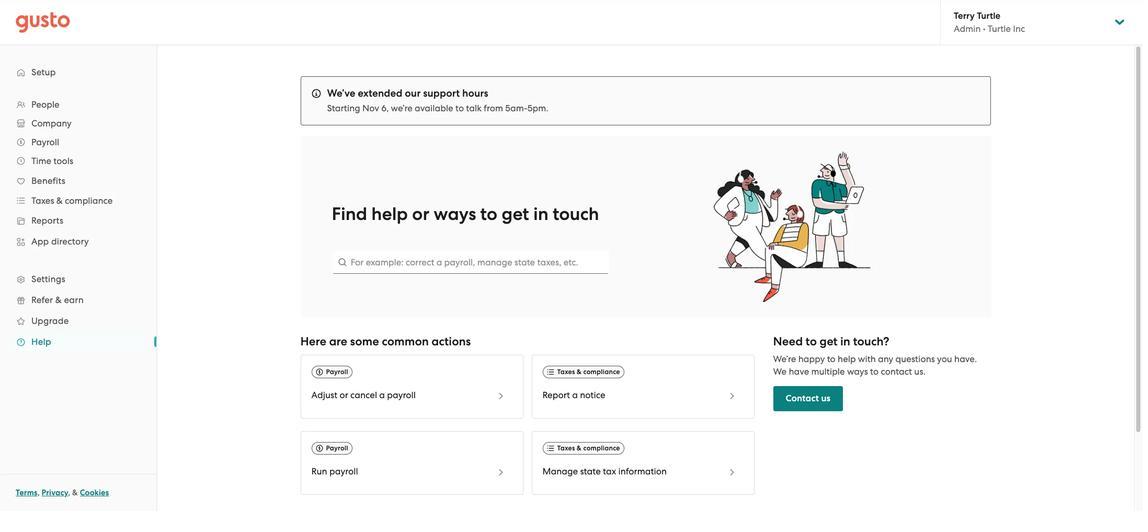 Task type: locate. For each thing, give the bounding box(es) containing it.
report
[[543, 390, 570, 401]]

1 horizontal spatial help
[[838, 354, 856, 365]]

payroll
[[31, 137, 59, 148], [326, 368, 348, 376], [326, 445, 348, 453]]

, left cookies button
[[68, 489, 70, 498]]

payroll button
[[10, 133, 146, 152]]

taxes & compliance up "notice"
[[558, 368, 620, 376]]

happy
[[799, 354, 825, 365]]

state
[[581, 467, 601, 477]]

2 vertical spatial taxes & compliance
[[558, 445, 620, 453]]

a
[[380, 390, 385, 401], [573, 390, 578, 401]]

payroll up run payroll
[[326, 445, 348, 453]]

help right find
[[372, 204, 408, 225]]

& left earn
[[55, 295, 62, 306]]

payroll right cancel
[[387, 390, 416, 401]]

upgrade link
[[10, 312, 146, 331]]

1 vertical spatial taxes
[[558, 368, 575, 376]]

a left "notice"
[[573, 390, 578, 401]]

0 vertical spatial taxes & compliance
[[31, 196, 113, 206]]

1 vertical spatial get
[[820, 335, 838, 349]]

terms link
[[16, 489, 37, 498]]

1 vertical spatial in
[[841, 335, 851, 349]]

starting
[[327, 103, 360, 114]]

admin
[[954, 24, 981, 34]]

have
[[789, 367, 810, 377]]

app directory link
[[10, 232, 146, 251]]

1 horizontal spatial a
[[573, 390, 578, 401]]

ways
[[434, 204, 476, 225], [848, 367, 869, 377]]

1 vertical spatial payroll
[[330, 467, 358, 477]]

1 , from the left
[[37, 489, 40, 498]]

to up 'multiple'
[[828, 354, 836, 365]]

list
[[0, 95, 156, 353]]

compliance for manage
[[584, 445, 620, 453]]

0 horizontal spatial in
[[534, 204, 549, 225]]

ways up for example: correct a payroll, manage state taxes, etc. field
[[434, 204, 476, 225]]

need to get in touch? we're happy to help with any questions you have. we have multiple ways to contact us.
[[774, 335, 978, 377]]

turtle up • in the top of the page
[[978, 10, 1001, 21]]

& down 'benefits' in the left top of the page
[[56, 196, 63, 206]]

time
[[31, 156, 51, 166]]

refer
[[31, 295, 53, 306]]

actions
[[432, 335, 471, 349]]

to
[[456, 103, 464, 114], [481, 204, 498, 225], [806, 335, 817, 349], [828, 354, 836, 365], [871, 367, 879, 377]]

0 vertical spatial taxes
[[31, 196, 54, 206]]

taxes & compliance
[[31, 196, 113, 206], [558, 368, 620, 376], [558, 445, 620, 453]]

people
[[31, 99, 60, 110]]

0 vertical spatial ways
[[434, 204, 476, 225]]

reports
[[31, 216, 64, 226]]

1 vertical spatial taxes & compliance
[[558, 368, 620, 376]]

compliance up manage state tax information at the bottom
[[584, 445, 620, 453]]

to up for example: correct a payroll, manage state taxes, etc. field
[[481, 204, 498, 225]]

taxes & compliance inside dropdown button
[[31, 196, 113, 206]]

0 horizontal spatial ,
[[37, 489, 40, 498]]

2 vertical spatial payroll
[[326, 445, 348, 453]]

help inside need to get in touch? we're happy to help with any questions you have. we have multiple ways to contact us.
[[838, 354, 856, 365]]

1 horizontal spatial in
[[841, 335, 851, 349]]

taxes up reports at the top of page
[[31, 196, 54, 206]]

settings
[[31, 274, 65, 285]]

0 horizontal spatial help
[[372, 204, 408, 225]]

0 horizontal spatial ways
[[434, 204, 476, 225]]

taxes up report a notice
[[558, 368, 575, 376]]

& left cookies button
[[72, 489, 78, 498]]

here are some common actions
[[301, 335, 471, 349]]

compliance up "notice"
[[584, 368, 620, 376]]

here
[[301, 335, 327, 349]]

find
[[332, 204, 367, 225]]

payroll
[[387, 390, 416, 401], [330, 467, 358, 477]]

taxes for report
[[558, 368, 575, 376]]

company button
[[10, 114, 146, 133]]

taxes & compliance up state
[[558, 445, 620, 453]]

1 vertical spatial ways
[[848, 367, 869, 377]]

1 horizontal spatial ways
[[848, 367, 869, 377]]

terms , privacy , & cookies
[[16, 489, 109, 498]]

common
[[382, 335, 429, 349]]

taxes & compliance down benefits link
[[31, 196, 113, 206]]

1 horizontal spatial or
[[412, 204, 430, 225]]

payroll for run
[[326, 445, 348, 453]]

For example: correct a payroll, manage state taxes, etc. field
[[332, 251, 609, 274]]

settings link
[[10, 270, 146, 289]]

payroll right run
[[330, 467, 358, 477]]

0 vertical spatial get
[[502, 204, 529, 225]]

taxes up manage
[[558, 445, 575, 453]]

taxes
[[31, 196, 54, 206], [558, 368, 575, 376], [558, 445, 575, 453]]

app directory
[[31, 237, 89, 247]]

we're
[[391, 103, 413, 114]]

a right cancel
[[380, 390, 385, 401]]

1 horizontal spatial ,
[[68, 489, 70, 498]]

1 vertical spatial compliance
[[584, 368, 620, 376]]

to up happy
[[806, 335, 817, 349]]

taxes inside dropdown button
[[31, 196, 54, 206]]

1 horizontal spatial get
[[820, 335, 838, 349]]

payroll up adjust
[[326, 368, 348, 376]]

& up state
[[577, 445, 582, 453]]

benefits
[[31, 176, 65, 186]]

reports link
[[10, 211, 146, 230]]

payroll up time
[[31, 137, 59, 148]]

1 vertical spatial payroll
[[326, 368, 348, 376]]

adjust
[[312, 390, 338, 401]]

2 vertical spatial compliance
[[584, 445, 620, 453]]

in inside need to get in touch? we're happy to help with any questions you have. we have multiple ways to contact us.
[[841, 335, 851, 349]]

we've extended our support hours alert
[[301, 76, 991, 126]]

directory
[[51, 237, 89, 247]]

0 horizontal spatial payroll
[[330, 467, 358, 477]]

in left touch
[[534, 204, 549, 225]]

0 horizontal spatial or
[[340, 390, 348, 401]]

report a notice
[[543, 390, 606, 401]]

help left with
[[838, 354, 856, 365]]

information
[[619, 467, 667, 477]]

payroll for adjust
[[326, 368, 348, 376]]

are
[[329, 335, 348, 349]]

0 vertical spatial payroll
[[387, 390, 416, 401]]

1 vertical spatial help
[[838, 354, 856, 365]]

,
[[37, 489, 40, 498], [68, 489, 70, 498]]

1 vertical spatial or
[[340, 390, 348, 401]]

ways down with
[[848, 367, 869, 377]]

0 vertical spatial compliance
[[65, 196, 113, 206]]

earn
[[64, 295, 84, 306]]

in
[[534, 204, 549, 225], [841, 335, 851, 349]]

turtle
[[978, 10, 1001, 21], [988, 24, 1012, 34]]

0 vertical spatial payroll
[[31, 137, 59, 148]]

turtle right • in the top of the page
[[988, 24, 1012, 34]]

compliance down benefits link
[[65, 196, 113, 206]]

taxes & compliance for report
[[558, 368, 620, 376]]

privacy
[[42, 489, 68, 498]]

2 vertical spatial taxes
[[558, 445, 575, 453]]

to left talk
[[456, 103, 464, 114]]

get inside need to get in touch? we're happy to help with any questions you have. we have multiple ways to contact us.
[[820, 335, 838, 349]]

in left touch?
[[841, 335, 851, 349]]

&
[[56, 196, 63, 206], [55, 295, 62, 306], [577, 368, 582, 376], [577, 445, 582, 453], [72, 489, 78, 498]]

help
[[372, 204, 408, 225], [838, 354, 856, 365]]

ways inside need to get in touch? we're happy to help with any questions you have. we have multiple ways to contact us.
[[848, 367, 869, 377]]

notice
[[580, 390, 606, 401]]

time tools
[[31, 156, 73, 166]]

touch
[[553, 204, 599, 225]]

, left privacy link
[[37, 489, 40, 498]]

support
[[423, 87, 460, 99]]

5am
[[506, 103, 524, 114]]

any
[[879, 354, 894, 365]]

0 horizontal spatial a
[[380, 390, 385, 401]]

taxes & compliance for manage
[[558, 445, 620, 453]]

cookies button
[[80, 487, 109, 500]]



Task type: describe. For each thing, give the bounding box(es) containing it.
extended
[[358, 87, 403, 99]]

time tools button
[[10, 152, 146, 171]]

we've
[[327, 87, 356, 99]]

& up report a notice
[[577, 368, 582, 376]]

we're
[[774, 354, 797, 365]]

tax
[[603, 467, 617, 477]]

0 vertical spatial or
[[412, 204, 430, 225]]

contact us button
[[774, 387, 844, 412]]

us.
[[915, 367, 926, 377]]

touch?
[[854, 335, 890, 349]]

6,
[[382, 103, 389, 114]]

company
[[31, 118, 72, 129]]

we've extended our support hours
[[327, 87, 489, 99]]

contact
[[786, 394, 820, 405]]

1 horizontal spatial payroll
[[387, 390, 416, 401]]

manage state tax information
[[543, 467, 667, 477]]

us
[[822, 394, 831, 405]]

terry turtle admin • turtle inc
[[954, 10, 1026, 34]]

contact
[[881, 367, 913, 377]]

inc
[[1014, 24, 1026, 34]]

talk
[[466, 103, 482, 114]]

2 a from the left
[[573, 390, 578, 401]]

our
[[405, 87, 421, 99]]

contact us
[[786, 394, 831, 405]]

to down with
[[871, 367, 879, 377]]

adjust or cancel a payroll
[[312, 390, 416, 401]]

list containing people
[[0, 95, 156, 353]]

•
[[984, 24, 986, 34]]

benefits link
[[10, 172, 146, 190]]

help link
[[10, 333, 146, 352]]

upgrade
[[31, 316, 69, 327]]

run
[[312, 467, 327, 477]]

need
[[774, 335, 803, 349]]

manage
[[543, 467, 578, 477]]

home image
[[16, 12, 70, 33]]

app
[[31, 237, 49, 247]]

gusto navigation element
[[0, 45, 156, 369]]

taxes for manage
[[558, 445, 575, 453]]

from
[[484, 103, 503, 114]]

have.
[[955, 354, 978, 365]]

cancel
[[351, 390, 377, 401]]

payroll inside dropdown button
[[31, 137, 59, 148]]

& inside dropdown button
[[56, 196, 63, 206]]

compliance for report
[[584, 368, 620, 376]]

.
[[546, 103, 549, 114]]

terms
[[16, 489, 37, 498]]

starting nov 6, we're available to talk from 5am - 5pm .
[[327, 103, 549, 114]]

setup
[[31, 67, 56, 77]]

0 vertical spatial help
[[372, 204, 408, 225]]

hours
[[463, 87, 489, 99]]

refer & earn link
[[10, 291, 146, 310]]

to inside we've extended our support hours alert
[[456, 103, 464, 114]]

2 , from the left
[[68, 489, 70, 498]]

1 vertical spatial turtle
[[988, 24, 1012, 34]]

find help or ways to get in touch
[[332, 204, 599, 225]]

we
[[774, 367, 787, 377]]

privacy link
[[42, 489, 68, 498]]

with
[[859, 354, 876, 365]]

some
[[350, 335, 379, 349]]

questions
[[896, 354, 936, 365]]

you
[[938, 354, 953, 365]]

tools
[[54, 156, 73, 166]]

compliance inside dropdown button
[[65, 196, 113, 206]]

help
[[31, 337, 51, 347]]

terry
[[954, 10, 975, 21]]

1 a from the left
[[380, 390, 385, 401]]

run payroll
[[312, 467, 358, 477]]

setup link
[[10, 63, 146, 82]]

cookies
[[80, 489, 109, 498]]

available
[[415, 103, 454, 114]]

-
[[524, 103, 528, 114]]

0 horizontal spatial get
[[502, 204, 529, 225]]

multiple
[[812, 367, 845, 377]]

0 vertical spatial turtle
[[978, 10, 1001, 21]]

refer & earn
[[31, 295, 84, 306]]

taxes & compliance button
[[10, 192, 146, 210]]

people button
[[10, 95, 146, 114]]

nov
[[363, 103, 379, 114]]

5pm
[[528, 103, 546, 114]]

0 vertical spatial in
[[534, 204, 549, 225]]



Task type: vqa. For each thing, say whether or not it's contained in the screenshot.
Back Back
no



